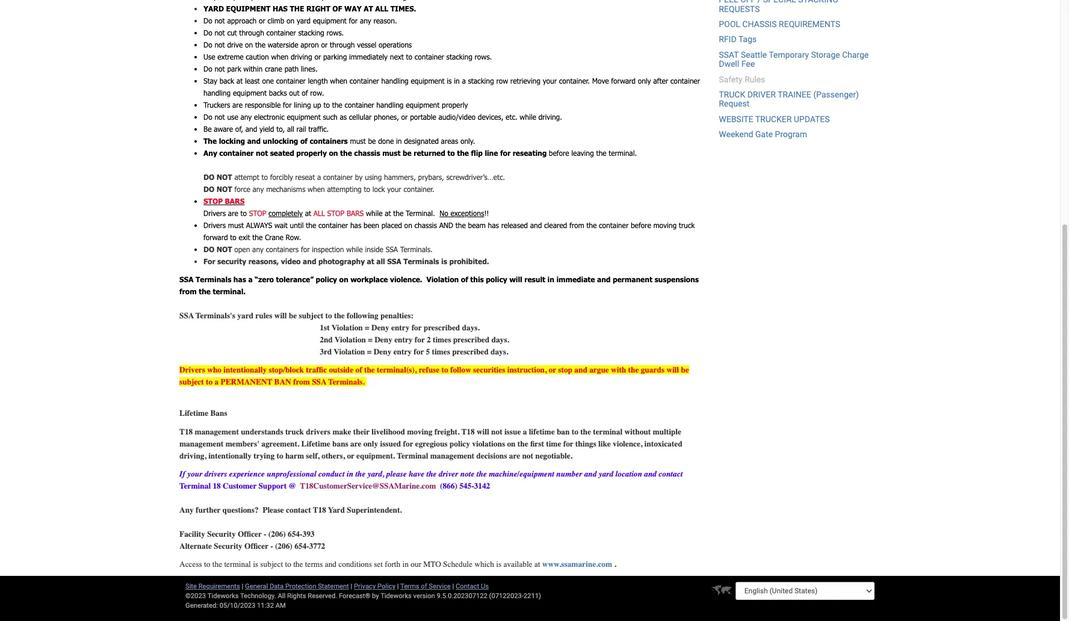 Task type: describe. For each thing, give the bounding box(es) containing it.
container down "path"
[[276, 76, 306, 85]]

website
[[719, 114, 754, 124]]

0 vertical spatial (206)
[[268, 530, 286, 539]]

3 | from the left
[[397, 583, 399, 591]]

at down inside
[[367, 257, 374, 265]]

from inside ssa terminals has a "zero tolerance" policy on workplace violence.  violation of this policy will result in immediate and permanent suspensions from the terminal.
[[179, 287, 197, 296]]

the up things
[[581, 427, 591, 437]]

moving inside "t18 management understands truck drivers make their livelihood moving freight. t18 will not issue a lifetime ban to the terminal without multiple management members' agreement. lifetime bans are only issued for egregious policy violations on the first time for things like violence, intoxicated driving, intentionally trying to harm self, others, or equipment. terminal management decisions are not negotiable."
[[407, 427, 433, 437]]

1 horizontal spatial stop
[[249, 209, 266, 217]]

flip
[[471, 149, 483, 157]]

to left exit at the top left
[[230, 233, 237, 241]]

terminal inside "t18 management understands truck drivers make their livelihood moving freight. t18 will not issue a lifetime ban to the terminal without multiple management members' agreement. lifetime bans are only issued for egregious policy violations on the first time for things like violence, intoxicated driving, intentionally trying to harm self, others, or equipment. terminal management decisions are not negotiable."
[[593, 427, 623, 437]]

0 vertical spatial prescribed
[[424, 323, 460, 332]]

not up back
[[215, 64, 225, 73]]

in left the our
[[403, 560, 409, 569]]

3 do from the top
[[204, 40, 212, 49]]

the
[[204, 137, 217, 145]]

for down ban
[[563, 440, 574, 449]]

for inside stop bars drivers are to stop completely at all stop bars while at the terminal. no exceptions !! drivers must always wait until the container has been placed on chassis and the beam has released and cleared from the container before moving truck forward to exit the crane row. do not open any containers for inspection while inside ssa terminals. for security reasons, video and photography at all ssa terminals is prohibited.
[[301, 245, 310, 253]]

contact
[[456, 583, 479, 591]]

to down areas
[[448, 149, 455, 157]]

container up cellular
[[345, 100, 374, 109]]

0 vertical spatial rows.
[[327, 28, 344, 37]]

dwell
[[719, 59, 740, 69]]

1 vertical spatial drivers
[[204, 221, 226, 229]]

1 not from the top
[[217, 173, 232, 181]]

placed
[[382, 221, 402, 229]]

any for any further questions?  please contact t18 yard superintendent.
[[179, 506, 194, 515]]

will inside "t18 management understands truck drivers make their livelihood moving freight. t18 will not issue a lifetime ban to the terminal without multiple management members' agreement. lifetime bans are only issued for egregious policy violations on the first time for things like violence, intoxicated driving, intentionally trying to harm self, others, or equipment. terminal management decisions are not negotiable."
[[477, 427, 489, 437]]

any for any container not seated properly on the chassis must be returned to the flip line for reseating before leaving the terminal.
[[204, 149, 217, 157]]

1 vertical spatial times
[[432, 347, 450, 356]]

and right number
[[584, 470, 597, 479]]

issued
[[380, 440, 401, 449]]

immediately
[[349, 52, 388, 61]]

the right with at the bottom of the page
[[628, 365, 639, 374]]

or right apron
[[321, 40, 328, 49]]

0 vertical spatial handling
[[382, 76, 409, 85]]

container down locking
[[219, 149, 254, 157]]

permanent
[[613, 275, 653, 283]]

use
[[204, 52, 215, 61]]

out
[[289, 88, 300, 97]]

2 vertical spatial management
[[430, 452, 475, 461]]

any inside do not attempt to forcibly reseat a container by using hammers, prybars, screwdriver's…etc. do not force any mechanisms when attempting to lock your container.
[[253, 185, 264, 193]]

1 vertical spatial deny
[[375, 335, 393, 344]]

0 horizontal spatial contact
[[286, 506, 311, 515]]

be down designated
[[403, 149, 412, 157]]

the up as
[[332, 100, 342, 109]]

containers inside stop bars drivers are to stop completely at all stop bars while at the terminal. no exceptions !! drivers must always wait until the container has been placed on chassis and the beam has released and cleared from the container before moving truck forward to exit the crane row. do not open any containers for inspection while inside ssa terminals. for security reasons, video and photography at all ssa terminals is prohibited.
[[266, 245, 299, 253]]

2 horizontal spatial must
[[382, 149, 401, 157]]

t18 management understands truck drivers make their livelihood moving freight. t18 will not issue a lifetime ban to the terminal without multiple management members' agreement. lifetime bans are only issued for egregious policy violations on the first time for things like violence, intoxicated driving, intentionally trying to harm self, others, or equipment. terminal management decisions are not negotiable.
[[179, 427, 683, 461]]

seattle
[[741, 50, 767, 60]]

1 horizontal spatial has
[[350, 221, 361, 229]]

drivers inside drivers who intentionally stop/block traffic outside of the terminal(s), refuse to follow securities instruction, or stop and argue with the guards will be subject to a permanent ban from ssa terminals.
[[179, 365, 205, 374]]

0 horizontal spatial policy
[[316, 275, 337, 283]]

for right issued
[[403, 440, 413, 449]]

2 horizontal spatial t18
[[462, 427, 475, 437]]

row.
[[310, 88, 324, 97]]

0 vertical spatial officer
[[238, 530, 262, 539]]

on down the
[[287, 16, 295, 25]]

storage
[[811, 50, 840, 60]]

0 vertical spatial 654-
[[288, 530, 303, 539]]

to left forcibly
[[262, 173, 268, 181]]

container right after
[[671, 76, 700, 85]]

the right leaving
[[596, 149, 607, 157]]

not down first
[[522, 452, 533, 461]]

the down exceptions
[[456, 221, 466, 229]]

while inside yard equipment has the right of way at all times. do not approach or climb on yard equipment for any reason. do not cut through container stacking rows. do not drive on the waterside apron or through vessel operations use extreme caution when driving or parking immediately next to container stacking rows. do not park within crane path lines. stay back at least one container length when container handling equipment is in a stacking row retrieving your container. move forward only after container handling equipment backs out of row. truckers are responsible for lining up to the container handling equipment properly do not use any electronic equipment such as cellular phones, or portable audio/video devices, etc. while driving. be aware of, and yield to, all rail traffic. the locking and unlocking of containers must be done in designated areas only.
[[520, 112, 536, 121]]

the up "requirements"
[[212, 560, 222, 569]]

up
[[313, 100, 321, 109]]

one
[[262, 76, 274, 85]]

on inside ssa terminals has a "zero tolerance" policy on workplace violence.  violation of this policy will result in immediate and permanent suspensions from the terminal.
[[339, 275, 348, 283]]

1 vertical spatial when
[[330, 76, 347, 85]]

areas
[[441, 137, 458, 145]]

for left 2
[[415, 335, 425, 344]]

2 horizontal spatial has
[[488, 221, 499, 229]]

and right terms
[[325, 560, 337, 569]]

2 vertical spatial subject
[[260, 560, 283, 569]]

1 vertical spatial (206)
[[275, 542, 293, 551]]

like
[[599, 440, 611, 449]]

will inside ssa terminals's yard rules will be subject to the following penalties: 1st violation = deny entry for prescribed days. 2nd violation = deny entry for 2 times prescribed days. 3rd violation = deny entry for 5 times prescribed days.
[[274, 311, 287, 320]]

"zero
[[255, 275, 274, 283]]

of down rail
[[300, 137, 308, 145]]

for down way
[[349, 16, 358, 25]]

who
[[207, 365, 222, 374]]

must inside stop bars drivers are to stop completely at all stop bars while at the terminal. no exceptions !! drivers must always wait until the container has been placed on chassis and the beam has released and cleared from the container before moving truck forward to exit the crane row. do not open any containers for inspection while inside ssa terminals. for security reasons, video and photography at all ssa terminals is prohibited.
[[228, 221, 244, 229]]

back
[[220, 76, 234, 85]]

before inside stop bars drivers are to stop completely at all stop bars while at the terminal. no exceptions !! drivers must always wait until the container has been placed on chassis and the beam has released and cleared from the container before moving truck forward to exit the crane row. do not open any containers for inspection while inside ssa terminals. for security reasons, video and photography at all ssa terminals is prohibited.
[[631, 221, 651, 229]]

0 vertical spatial drivers
[[204, 209, 226, 217]]

container up permanent
[[599, 221, 629, 229]]

weekend
[[719, 130, 753, 139]]

1 vertical spatial =
[[368, 335, 373, 344]]

data
[[270, 583, 284, 591]]

to down 'agreement.'
[[277, 452, 283, 461]]

1 vertical spatial security
[[214, 542, 243, 551]]

a inside do not attempt to forcibly reseat a container by using hammers, prybars, screwdriver's…etc. do not force any mechanisms when attempting to lock your container.
[[317, 173, 321, 181]]

lifetime
[[529, 427, 555, 437]]

website trucker updates link
[[719, 114, 830, 124]]

1 vertical spatial 654-
[[295, 542, 309, 551]]

driving
[[291, 52, 312, 61]]

rules
[[745, 74, 766, 84]]

1 horizontal spatial bars
[[347, 209, 364, 217]]

1 vertical spatial stacking
[[447, 52, 473, 61]]

on inside stop bars drivers are to stop completely at all stop bars while at the terminal. no exceptions !! drivers must always wait until the container has been placed on chassis and the beam has released and cleared from the container before moving truck forward to exit the crane row. do not open any containers for inspection while inside ssa terminals. for security reasons, video and photography at all ssa terminals is prohibited.
[[404, 221, 412, 229]]

at right completely
[[305, 209, 311, 217]]

violation down following
[[332, 323, 363, 332]]

using
[[365, 173, 382, 181]]

/
[[758, 0, 761, 4]]

lifetime bans
[[179, 409, 227, 418]]

rfid
[[719, 35, 737, 44]]

(866)
[[440, 482, 458, 491]]

0 horizontal spatial stop
[[204, 197, 223, 205]]

requests
[[719, 4, 760, 14]]

must inside yard equipment has the right of way at all times. do not approach or climb on yard equipment for any reason. do not cut through container stacking rows. do not drive on the waterside apron or through vessel operations use extreme caution when driving or parking immediately next to container stacking rows. do not park within crane path lines. stay back at least one container length when container handling equipment is in a stacking row retrieving your container. move forward only after container handling equipment backs out of row. truckers are responsible for lining up to the container handling equipment properly do not use any electronic equipment such as cellular phones, or portable audio/video devices, etc. while driving. be aware of, and yield to, all rail traffic. the locking and unlocking of containers must be done in designated areas only.
[[350, 137, 366, 145]]

any down 'at'
[[360, 16, 371, 25]]

is right which
[[496, 560, 502, 569]]

1 vertical spatial entry
[[395, 335, 413, 344]]

support
[[259, 482, 287, 491]]

lining
[[294, 100, 311, 109]]

members'
[[226, 440, 259, 449]]

access
[[179, 560, 202, 569]]

not down truckers
[[215, 112, 225, 121]]

in inside the if your drivers experience unprofessional conduct in the yard, please have the driver note the machine/equipment number and yard location and contact terminal 18 customer support @ t18customerservice@ssamarine.com (866) 545-3142
[[347, 470, 353, 479]]

be inside ssa terminals's yard rules will be subject to the following penalties: 1st violation = deny entry for prescribed days. 2nd violation = deny entry for 2 times prescribed days. 3rd violation = deny entry for 5 times prescribed days.
[[289, 311, 297, 320]]

time
[[546, 440, 561, 449]]

to down who
[[206, 377, 213, 387]]

traffic.
[[308, 124, 329, 133]]

the up the t18customerservice@ssamarine.com link
[[355, 470, 366, 479]]

2 vertical spatial stacking
[[468, 76, 494, 85]]

length
[[308, 76, 328, 85]]

and
[[439, 221, 453, 229]]

generated:
[[185, 602, 218, 610]]

egregious
[[415, 440, 448, 449]]

2211)
[[524, 593, 541, 601]]

1 vertical spatial officer
[[245, 542, 269, 551]]

2 vertical spatial deny
[[374, 347, 392, 356]]

safety
[[719, 74, 743, 84]]

the right until
[[306, 221, 316, 229]]

intoxicated
[[645, 440, 683, 449]]

for down out
[[283, 100, 292, 109]]

reserved.
[[308, 593, 337, 601]]

audio/video
[[439, 112, 476, 121]]

at up placed at the top of the page
[[385, 209, 391, 217]]

terms
[[305, 560, 323, 569]]

not up violations at bottom left
[[491, 427, 503, 437]]

and right video at the left of page
[[303, 257, 316, 265]]

or left climb
[[259, 16, 265, 25]]

violation inside ssa terminals has a "zero tolerance" policy on workplace violence.  violation of this policy will result in immediate and permanent suspensions from the terminal.
[[427, 275, 459, 283]]

@
[[289, 482, 296, 491]]

subject inside drivers who intentionally stop/block traffic outside of the terminal(s), refuse to follow securities instruction, or stop and argue with the guards will be subject to a permanent ban from ssa terminals.
[[179, 377, 204, 387]]

the up placed at the top of the page
[[393, 209, 404, 217]]

1 vertical spatial properly
[[296, 149, 327, 157]]

seated
[[270, 149, 294, 157]]

container right the next
[[415, 52, 444, 61]]

to right ban
[[572, 427, 579, 437]]

of right out
[[302, 88, 308, 97]]

not left 'seated'
[[256, 149, 268, 157]]

and right of,
[[246, 124, 257, 133]]

to up always
[[241, 209, 247, 217]]

1 vertical spatial while
[[366, 209, 383, 217]]

beam
[[468, 221, 486, 229]]

when inside do not attempt to forcibly reseat a container by using hammers, prybars, screwdriver's…etc. do not force any mechanisms when attempting to lock your container.
[[308, 185, 325, 193]]

to right refuse
[[442, 365, 448, 374]]

the left terminal(s),
[[364, 365, 375, 374]]

force
[[235, 185, 250, 193]]

1 vertical spatial terminal
[[224, 560, 251, 569]]

be inside drivers who intentionally stop/block traffic outside of the terminal(s), refuse to follow securities instruction, or stop and argue with the guards will be subject to a permanent ban from ssa terminals.
[[681, 365, 689, 374]]

www.ssamarine.com link
[[542, 560, 612, 569]]

2 horizontal spatial policy
[[486, 275, 507, 283]]

the up 3142
[[477, 470, 487, 479]]

in right done
[[396, 137, 402, 145]]

on inside "t18 management understands truck drivers make their livelihood moving freight. t18 will not issue a lifetime ban to the terminal without multiple management members' agreement. lifetime bans are only issued for egregious policy violations on the first time for things like violence, intoxicated driving, intentionally trying to harm self, others, or equipment. terminal management decisions are not negotiable."
[[507, 440, 516, 449]]

am
[[276, 602, 286, 610]]

to right the next
[[406, 52, 412, 61]]

only inside yard equipment has the right of way at all times. do not approach or climb on yard equipment for any reason. do not cut through container stacking rows. do not drive on the waterside apron or through vessel operations use extreme caution when driving or parking immediately next to container stacking rows. do not park within crane path lines. stay back at least one container length when container handling equipment is in a stacking row retrieving your container. move forward only after container handling equipment backs out of row. truckers are responsible for lining up to the container handling equipment properly do not use any electronic equipment such as cellular phones, or portable audio/video devices, etc. while driving. be aware of, and yield to, all rail traffic. the locking and unlocking of containers must be done in designated areas only.
[[638, 76, 651, 85]]

violation up outside
[[334, 347, 365, 356]]

2 vertical spatial handling
[[377, 100, 404, 109]]

chassis
[[743, 19, 777, 29]]

park
[[227, 64, 241, 73]]

properly inside yard equipment has the right of way at all times. do not approach or climb on yard equipment for any reason. do not cut through container stacking rows. do not drive on the waterside apron or through vessel operations use extreme caution when driving or parking immediately next to container stacking rows. do not park within crane path lines. stay back at least one container length when container handling equipment is in a stacking row retrieving your container. move forward only after container handling equipment backs out of row. truckers are responsible for lining up to the container handling equipment properly do not use any electronic equipment such as cellular phones, or portable audio/video devices, etc. while driving. be aware of, and yield to, all rail traffic. the locking and unlocking of containers must be done in designated areas only.
[[442, 100, 468, 109]]

terminals. inside drivers who intentionally stop/block traffic outside of the terminal(s), refuse to follow securities instruction, or stop and argue with the guards will be subject to a permanent ban from ssa terminals.
[[328, 377, 365, 387]]

the up caution
[[255, 40, 266, 49]]

05/10/2023
[[220, 602, 255, 610]]

a inside yard equipment has the right of way at all times. do not approach or climb on yard equipment for any reason. do not cut through container stacking rows. do not drive on the waterside apron or through vessel operations use extreme caution when driving or parking immediately next to container stacking rows. do not park within crane path lines. stay back at least one container length when container handling equipment is in a stacking row retrieving your container. move forward only after container handling equipment backs out of row. truckers are responsible for lining up to the container handling equipment properly do not use any electronic equipment such as cellular phones, or portable audio/video devices, etc. while driving. be aware of, and yield to, all rail traffic. the locking and unlocking of containers must be done in designated areas only.
[[462, 76, 466, 85]]

on right drive
[[245, 40, 253, 49]]

of inside ssa terminals has a "zero tolerance" policy on workplace violence.  violation of this policy will result in immediate and permanent suspensions from the terminal.
[[461, 275, 468, 283]]

from inside drivers who intentionally stop/block traffic outside of the terminal(s), refuse to follow securities instruction, or stop and argue with the guards will be subject to a permanent ban from ssa terminals.
[[293, 377, 310, 387]]

their
[[353, 427, 370, 437]]

been
[[364, 221, 379, 229]]

forecast®
[[339, 593, 371, 601]]

terminals's
[[196, 311, 235, 320]]

the down always
[[253, 233, 263, 241]]

penalties:
[[381, 311, 414, 320]]

1 vertical spatial -
[[270, 542, 273, 551]]

terminals inside stop bars drivers are to stop completely at all stop bars while at the terminal. no exceptions !! drivers must always wait until the container has been placed on chassis and the beam has released and cleared from the container before moving truck forward to exit the crane row. do not open any containers for inspection while inside ssa terminals. for security reasons, video and photography at all ssa terminals is prohibited.
[[404, 257, 439, 265]]

are down their
[[350, 440, 362, 449]]

t18customerservice@ssamarine.com link
[[300, 482, 436, 491]]

to right up
[[324, 100, 330, 109]]

policy
[[378, 583, 396, 591]]

0 vertical spatial times
[[433, 335, 451, 344]]

ssat
[[719, 50, 739, 60]]

0 horizontal spatial when
[[271, 52, 289, 61]]

and down 'yield'
[[247, 137, 261, 145]]

0 vertical spatial days.
[[462, 323, 480, 332]]

2 vertical spatial days.
[[491, 347, 508, 356]]

0 vertical spatial deny
[[372, 323, 389, 332]]

electronic
[[254, 112, 285, 121]]

.
[[614, 560, 616, 569]]

container up the waterside
[[267, 28, 296, 37]]

at
[[364, 4, 373, 12]]

security
[[217, 257, 246, 265]]

1 do from the top
[[204, 16, 212, 25]]

in up audio/video
[[454, 76, 460, 85]]

retrieving
[[511, 76, 541, 85]]

reseat
[[295, 173, 315, 181]]

1 vertical spatial prescribed
[[453, 335, 490, 344]]

or right phones,
[[401, 112, 408, 121]]

2 do from the top
[[204, 28, 212, 37]]

bans
[[210, 409, 227, 418]]

next
[[390, 52, 404, 61]]

vessel
[[357, 40, 377, 49]]

subject inside ssa terminals's yard rules will be subject to the following penalties: 1st violation = deny entry for prescribed days. 2nd violation = deny entry for 2 times prescribed days. 3rd violation = deny entry for 5 times prescribed days.
[[299, 311, 324, 320]]

any right use on the top
[[241, 112, 252, 121]]

has inside ssa terminals has a "zero tolerance" policy on workplace violence.  violation of this policy will result in immediate and permanent suspensions from the terminal.
[[234, 275, 246, 283]]

0 vertical spatial through
[[239, 28, 264, 37]]

for right line
[[500, 149, 511, 157]]

are up the machine/equipment
[[509, 452, 520, 461]]

18
[[213, 482, 221, 491]]

to right 'access' on the left
[[204, 560, 210, 569]]

yard
[[328, 506, 345, 515]]

forward inside stop bars drivers are to stop completely at all stop bars while at the terminal. no exceptions !! drivers must always wait until the container has been placed on chassis and the beam has released and cleared from the container before moving truck forward to exit the crane row. do not open any containers for inspection while inside ssa terminals. for security reasons, video and photography at all ssa terminals is prohibited.
[[204, 233, 228, 241]]

from inside stop bars drivers are to stop completely at all stop bars while at the terminal. no exceptions !! drivers must always wait until the container has been placed on chassis and the beam has released and cleared from the container before moving truck forward to exit the crane row. do not open any containers for inspection while inside ssa terminals. for security reasons, video and photography at all ssa terminals is prohibited.
[[570, 221, 584, 229]]

or down apron
[[315, 52, 321, 61]]

to up general data protection statement "link"
[[285, 560, 291, 569]]

will inside drivers who intentionally stop/block traffic outside of the terminal(s), refuse to follow securities instruction, or stop and argue with the guards will be subject to a permanent ban from ssa terminals.
[[667, 365, 679, 374]]

the right have
[[426, 470, 437, 479]]

2 horizontal spatial stop
[[327, 209, 345, 217]]

and left cleared
[[530, 221, 542, 229]]

2 not from the top
[[217, 185, 232, 193]]

0 vertical spatial security
[[207, 530, 236, 539]]

yard,
[[368, 470, 384, 479]]

container up inspection
[[319, 221, 348, 229]]

outside
[[329, 365, 354, 374]]

please
[[386, 470, 407, 479]]

location
[[616, 470, 642, 479]]

refuse
[[419, 365, 440, 374]]

2 do from the top
[[204, 185, 215, 193]]

1 vertical spatial days.
[[492, 335, 509, 344]]

container inside do not attempt to forcibly reseat a container by using hammers, prybars, screwdriver's…etc. do not force any mechanisms when attempting to lock your container.
[[323, 173, 353, 181]]

not down the yard
[[215, 16, 225, 25]]

only.
[[461, 137, 475, 145]]

©2023 tideworks
[[185, 593, 239, 601]]

5 do from the top
[[204, 112, 212, 121]]

for left 5
[[414, 347, 424, 356]]

peel off / special stacking requests pool chassis requirements rfid tags ssat seattle temporary storage charge dwell fee safety rules truck driver trainee (passenger) request website trucker updates weekend gate program
[[719, 0, 869, 139]]

reason.
[[374, 16, 397, 25]]

mto
[[424, 560, 441, 569]]

protection
[[285, 583, 316, 591]]

a inside "t18 management understands truck drivers make their livelihood moving freight. t18 will not issue a lifetime ban to the terminal without multiple management members' agreement. lifetime bans are only issued for egregious policy violations on the first time for things like violence, intoxicated driving, intentionally trying to harm self, others, or equipment. terminal management decisions are not negotiable."
[[523, 427, 527, 437]]

ssa terminals has a "zero tolerance" policy on workplace violence.  violation of this policy will result in immediate and permanent suspensions from the terminal.
[[179, 275, 699, 296]]

for down penalties:
[[412, 323, 422, 332]]



Task type: vqa. For each thing, say whether or not it's contained in the screenshot.
yard to the bottom
yes



Task type: locate. For each thing, give the bounding box(es) containing it.
policy inside "t18 management understands truck drivers make their livelihood moving freight. t18 will not issue a lifetime ban to the terminal without multiple management members' agreement. lifetime bans are only issued for egregious policy violations on the first time for things like violence, intoxicated driving, intentionally trying to harm self, others, or equipment. terminal management decisions are not negotiable."
[[450, 440, 470, 449]]

any
[[204, 149, 217, 157], [179, 506, 194, 515]]

the inside ssa terminals has a "zero tolerance" policy on workplace violence.  violation of this policy will result in immediate and permanent suspensions from the terminal.
[[199, 287, 211, 296]]

not up security
[[217, 245, 232, 253]]

if
[[179, 470, 185, 479]]

| up 9.5.0.202307122
[[453, 583, 454, 591]]

have
[[409, 470, 424, 479]]

0 vertical spatial your
[[543, 76, 557, 85]]

1 vertical spatial terminals.
[[328, 377, 365, 387]]

terminals down for
[[196, 275, 231, 283]]

the down 'only.'
[[457, 149, 469, 157]]

ssa inside ssa terminals's yard rules will be subject to the following penalties: 1st violation = deny entry for prescribed days. 2nd violation = deny entry for 2 times prescribed days. 3rd violation = deny entry for 5 times prescribed days.
[[179, 311, 194, 320]]

security right alternate
[[214, 542, 243, 551]]

is up ssa terminals has a "zero tolerance" policy on workplace violence.  violation of this policy will result in immediate and permanent suspensions from the terminal.
[[441, 257, 447, 265]]

0 vertical spatial management
[[195, 427, 239, 437]]

livelihood
[[372, 427, 405, 437]]

the up do not attempt to forcibly reseat a container by using hammers, prybars, screwdriver's…etc. do not force any mechanisms when attempting to lock your container.
[[340, 149, 352, 157]]

moving inside stop bars drivers are to stop completely at all stop bars while at the terminal. no exceptions !! drivers must always wait until the container has been placed on chassis and the beam has released and cleared from the container before moving truck forward to exit the crane row. do not open any containers for inspection while inside ssa terminals. for security reasons, video and photography at all ssa terminals is prohibited.
[[654, 221, 677, 229]]

a inside drivers who intentionally stop/block traffic outside of the terminal(s), refuse to follow securities instruction, or stop and argue with the guards will be subject to a permanent ban from ssa terminals.
[[215, 377, 219, 387]]

before up permanent
[[631, 221, 651, 229]]

of inside drivers who intentionally stop/block traffic outside of the terminal(s), refuse to follow securities instruction, or stop and argue with the guards will be subject to a permanent ban from ssa terminals.
[[356, 365, 362, 374]]

0 vertical spatial only
[[638, 76, 651, 85]]

container.
[[559, 76, 590, 85], [404, 185, 435, 193]]

contact down "@"
[[286, 506, 311, 515]]

only up equipment.
[[364, 440, 378, 449]]

must up exit at the top left
[[228, 221, 244, 229]]

will up violations at bottom left
[[477, 427, 489, 437]]

do inside stop bars drivers are to stop completely at all stop bars while at the terminal. no exceptions !! drivers must always wait until the container has been placed on chassis and the beam has released and cleared from the container before moving truck forward to exit the crane row. do not open any containers for inspection while inside ssa terminals. for security reasons, video and photography at all ssa terminals is prohibited.
[[204, 245, 215, 253]]

approach
[[227, 16, 257, 25]]

yard inside ssa terminals's yard rules will be subject to the following penalties: 1st violation = deny entry for prescribed days. 2nd violation = deny entry for 2 times prescribed days. 3rd violation = deny entry for 5 times prescribed days.
[[237, 311, 254, 320]]

0 horizontal spatial properly
[[296, 149, 327, 157]]

wait
[[275, 221, 288, 229]]

is inside stop bars drivers are to stop completely at all stop bars while at the terminal. no exceptions !! drivers must always wait until the container has been placed on chassis and the beam has released and cleared from the container before moving truck forward to exit the crane row. do not open any containers for inspection while inside ssa terminals. for security reasons, video and photography at all ssa terminals is prohibited.
[[441, 257, 447, 265]]

on down such
[[329, 149, 338, 157]]

1 horizontal spatial subject
[[260, 560, 283, 569]]

at inside yard equipment has the right of way at all times. do not approach or climb on yard equipment for any reason. do not cut through container stacking rows. do not drive on the waterside apron or through vessel operations use extreme caution when driving or parking immediately next to container stacking rows. do not park within crane path lines. stay back at least one container length when container handling equipment is in a stacking row retrieving your container. move forward only after container handling equipment backs out of row. truckers are responsible for lining up to the container handling equipment properly do not use any electronic equipment such as cellular phones, or portable audio/video devices, etc. while driving. be aware of, and yield to, all rail traffic. the locking and unlocking of containers must be done in designated areas only.
[[237, 76, 243, 85]]

(passenger)
[[814, 90, 859, 99]]

by inside site requirements | general data protection statement | privacy policy | terms of service | contact us ©2023 tideworks technology. all rights reserved. forecast® by tideworks version 9.5.0.202307122 (07122023-2211) generated: 05/10/2023 11:32 am
[[372, 593, 379, 601]]

all
[[278, 593, 286, 601]]

through up parking
[[330, 40, 355, 49]]

bans
[[332, 440, 349, 449]]

on down the issue
[[507, 440, 516, 449]]

(206)
[[268, 530, 286, 539], [275, 542, 293, 551]]

0 horizontal spatial -
[[264, 530, 266, 539]]

times.
[[391, 4, 416, 12]]

all for stop
[[314, 209, 325, 217]]

while
[[520, 112, 536, 121], [366, 209, 383, 217], [346, 245, 363, 253]]

drivers left the "make"
[[306, 427, 331, 437]]

t18
[[179, 427, 193, 437], [462, 427, 475, 437], [313, 506, 326, 515]]

0 vertical spatial do
[[204, 173, 215, 181]]

forward right move
[[611, 76, 636, 85]]

waterside
[[268, 40, 298, 49]]

yard inside the if your drivers experience unprofessional conduct in the yard, please have the driver note the machine/equipment number and yard location and contact terminal 18 customer support @ t18customerservice@ssamarine.com (866) 545-3142
[[599, 470, 614, 479]]

general data protection statement link
[[245, 583, 349, 591]]

654- down "393"
[[295, 542, 309, 551]]

1 | from the left
[[242, 583, 243, 591]]

1 horizontal spatial before
[[631, 221, 651, 229]]

inspection
[[312, 245, 344, 253]]

are inside stop bars drivers are to stop completely at all stop bars while at the terminal. no exceptions !! drivers must always wait until the container has been placed on chassis and the beam has released and cleared from the container before moving truck forward to exit the crane row. do not open any containers for inspection while inside ssa terminals. for security reasons, video and photography at all ssa terminals is prohibited.
[[228, 209, 238, 217]]

in right result
[[548, 275, 555, 283]]

contact inside the if your drivers experience unprofessional conduct in the yard, please have the driver note the machine/equipment number and yard location and contact terminal 18 customer support @ t18customerservice@ssamarine.com (866) 545-3142
[[659, 470, 683, 479]]

are inside yard equipment has the right of way at all times. do not approach or climb on yard equipment for any reason. do not cut through container stacking rows. do not drive on the waterside apron or through vessel operations use extreme caution when driving or parking immediately next to container stacking rows. do not park within crane path lines. stay back at least one container length when container handling equipment is in a stacking row retrieving your container. move forward only after container handling equipment backs out of row. truckers are responsible for lining up to the container handling equipment properly do not use any electronic equipment such as cellular phones, or portable audio/video devices, etc. while driving. be aware of, and yield to, all rail traffic. the locking and unlocking of containers must be done in designated areas only.
[[232, 100, 243, 109]]

a down who
[[215, 377, 219, 387]]

terminals up ssa terminals has a "zero tolerance" policy on workplace violence.  violation of this policy will result in immediate and permanent suspensions from the terminal.
[[404, 257, 439, 265]]

bars down the "force"
[[225, 197, 245, 205]]

designated
[[404, 137, 439, 145]]

2 vertical spatial from
[[293, 377, 310, 387]]

|
[[242, 583, 243, 591], [351, 583, 352, 591], [397, 583, 399, 591], [453, 583, 454, 591]]

2 vertical spatial your
[[187, 470, 202, 479]]

terminal. inside ssa terminals has a "zero tolerance" policy on workplace violence.  violation of this policy will result in immediate and permanent suspensions from the terminal.
[[213, 287, 246, 296]]

3 not from the top
[[217, 245, 232, 253]]

2 | from the left
[[351, 583, 352, 591]]

1 vertical spatial must
[[382, 149, 401, 157]]

instruction,
[[507, 365, 547, 374]]

container. left move
[[559, 76, 590, 85]]

forward
[[611, 76, 636, 85], [204, 233, 228, 241]]

terminal
[[397, 452, 428, 461], [179, 482, 211, 491]]

all up reason. at the top
[[375, 4, 389, 12]]

and inside ssa terminals has a "zero tolerance" policy on workplace violence.  violation of this policy will result in immediate and permanent suspensions from the terminal.
[[597, 275, 611, 283]]

0 vertical spatial before
[[549, 149, 569, 157]]

0 vertical spatial terminal.
[[609, 149, 637, 157]]

all for times.
[[375, 4, 389, 12]]

truck inside "t18 management understands truck drivers make their livelihood moving freight. t18 will not issue a lifetime ban to the terminal without multiple management members' agreement. lifetime bans are only issued for egregious policy violations on the first time for things like violence, intoxicated driving, intentionally trying to harm self, others, or equipment. terminal management decisions are not negotiable."
[[285, 427, 304, 437]]

a right the issue
[[523, 427, 527, 437]]

when right length
[[330, 76, 347, 85]]

2 vertical spatial must
[[228, 221, 244, 229]]

reasons,
[[248, 257, 279, 265]]

0 vertical spatial when
[[271, 52, 289, 61]]

ssa inside drivers who intentionally stop/block traffic outside of the terminal(s), refuse to follow securities instruction, or stop and argue with the guards will be subject to a permanent ban from ssa terminals.
[[312, 377, 327, 387]]

facility
[[179, 530, 205, 539]]

containers
[[310, 137, 348, 145], [266, 245, 299, 253]]

available
[[504, 560, 533, 569]]

1 horizontal spatial drivers
[[306, 427, 331, 437]]

when
[[271, 52, 289, 61], [330, 76, 347, 85], [308, 185, 325, 193]]

truck up suspensions
[[679, 221, 695, 229]]

0 horizontal spatial containers
[[266, 245, 299, 253]]

the left terms
[[293, 560, 303, 569]]

be inside yard equipment has the right of way at all times. do not approach or climb on yard equipment for any reason. do not cut through container stacking rows. do not drive on the waterside apron or through vessel operations use extreme caution when driving or parking immediately next to container stacking rows. do not park within crane path lines. stay back at least one container length when container handling equipment is in a stacking row retrieving your container. move forward only after container handling equipment backs out of row. truckers are responsible for lining up to the container handling equipment properly do not use any electronic equipment such as cellular phones, or portable audio/video devices, etc. while driving. be aware of, and yield to, all rail traffic. the locking and unlocking of containers must be done in designated areas only.
[[368, 137, 376, 145]]

containers inside yard equipment has the right of way at all times. do not approach or climb on yard equipment for any reason. do not cut through container stacking rows. do not drive on the waterside apron or through vessel operations use extreme caution when driving or parking immediately next to container stacking rows. do not park within crane path lines. stay back at least one container length when container handling equipment is in a stacking row retrieving your container. move forward only after container handling equipment backs out of row. truckers are responsible for lining up to the container handling equipment properly do not use any electronic equipment such as cellular phones, or portable audio/video devices, etc. while driving. be aware of, and yield to, all rail traffic. the locking and unlocking of containers must be done in designated areas only.
[[310, 137, 348, 145]]

1 vertical spatial your
[[387, 185, 401, 193]]

2 vertical spatial while
[[346, 245, 363, 253]]

container. inside yard equipment has the right of way at all times. do not approach or climb on yard equipment for any reason. do not cut through container stacking rows. do not drive on the waterside apron or through vessel operations use extreme caution when driving or parking immediately next to container stacking rows. do not park within crane path lines. stay back at least one container length when container handling equipment is in a stacking row retrieving your container. move forward only after container handling equipment backs out of row. truckers are responsible for lining up to the container handling equipment properly do not use any electronic equipment such as cellular phones, or portable audio/video devices, etc. while driving. be aware of, and yield to, all rail traffic. the locking and unlocking of containers must be done in designated areas only.
[[559, 76, 590, 85]]

the
[[290, 4, 304, 12]]

your inside the if your drivers experience unprofessional conduct in the yard, please have the driver note the machine/equipment number and yard location and contact terminal 18 customer support @ t18customerservice@ssamarine.com (866) 545-3142
[[187, 470, 202, 479]]

2 vertical spatial entry
[[394, 347, 412, 356]]

0 vertical spatial chassis
[[354, 149, 380, 157]]

1 vertical spatial management
[[179, 440, 224, 449]]

prybars,
[[418, 173, 444, 181]]

lock
[[373, 185, 385, 193]]

0 vertical spatial terminal
[[593, 427, 623, 437]]

0 horizontal spatial container.
[[404, 185, 435, 193]]

has left been
[[350, 221, 361, 229]]

terminals
[[404, 257, 439, 265], [196, 275, 231, 283]]

1 horizontal spatial through
[[330, 40, 355, 49]]

from
[[570, 221, 584, 229], [179, 287, 197, 296], [293, 377, 310, 387]]

1st
[[320, 323, 330, 332]]

trying
[[254, 452, 275, 461]]

parking
[[323, 52, 347, 61]]

properly up audio/video
[[442, 100, 468, 109]]

terminal(s),
[[377, 365, 417, 374]]

right
[[306, 4, 331, 12]]

ban
[[274, 377, 291, 387]]

1 vertical spatial only
[[364, 440, 378, 449]]

654- down 'any further questions?  please contact t18 yard superintendent.'
[[288, 530, 303, 539]]

1 vertical spatial moving
[[407, 427, 433, 437]]

www.ssamarine.com
[[542, 560, 612, 569]]

4 | from the left
[[453, 583, 454, 591]]

multiple
[[653, 427, 682, 437]]

or inside "t18 management understands truck drivers make their livelihood moving freight. t18 will not issue a lifetime ban to the terminal without multiple management members' agreement. lifetime bans are only issued for egregious policy violations on the first time for things like violence, intoxicated driving, intentionally trying to harm self, others, or equipment. terminal management decisions are not negotiable."
[[347, 452, 355, 461]]

0 vertical spatial not
[[217, 173, 232, 181]]

2 horizontal spatial when
[[330, 76, 347, 85]]

operations
[[379, 40, 412, 49]]

yard down the
[[297, 16, 311, 25]]

the left first
[[518, 440, 528, 449]]

0 horizontal spatial t18
[[179, 427, 193, 437]]

all inside yard equipment has the right of way at all times. do not approach or climb on yard equipment for any reason. do not cut through container stacking rows. do not drive on the waterside apron or through vessel operations use extreme caution when driving or parking immediately next to container stacking rows. do not park within crane path lines. stay back at least one container length when container handling equipment is in a stacking row retrieving your container. move forward only after container handling equipment backs out of row. truckers are responsible for lining up to the container handling equipment properly do not use any electronic equipment such as cellular phones, or portable audio/video devices, etc. while driving. be aware of, and yield to, all rail traffic. the locking and unlocking of containers must be done in designated areas only.
[[287, 124, 294, 133]]

0 vertical spatial yard
[[297, 16, 311, 25]]

terminal down the if
[[179, 482, 211, 491]]

1 vertical spatial from
[[179, 287, 197, 296]]

any inside stop bars drivers are to stop completely at all stop bars while at the terminal. no exceptions !! drivers must always wait until the container has been placed on chassis and the beam has released and cleared from the container before moving truck forward to exit the crane row. do not open any containers for inspection while inside ssa terminals. for security reasons, video and photography at all ssa terminals is prohibited.
[[252, 245, 264, 253]]

statement
[[318, 583, 349, 591]]

0 vertical spatial subject
[[299, 311, 324, 320]]

0 vertical spatial lifetime
[[179, 409, 208, 418]]

all inside stop bars drivers are to stop completely at all stop bars while at the terminal. no exceptions !! drivers must always wait until the container has been placed on chassis and the beam has released and cleared from the container before moving truck forward to exit the crane row. do not open any containers for inspection while inside ssa terminals. for security reasons, video and photography at all ssa terminals is prohibited.
[[377, 257, 385, 265]]

number
[[556, 470, 582, 479]]

your right the if
[[187, 470, 202, 479]]

your inside yard equipment has the right of way at all times. do not approach or climb on yard equipment for any reason. do not cut through container stacking rows. do not drive on the waterside apron or through vessel operations use extreme caution when driving or parking immediately next to container stacking rows. do not park within crane path lines. stay back at least one container length when container handling equipment is in a stacking row retrieving your container. move forward only after container handling equipment backs out of row. truckers are responsible for lining up to the container handling equipment properly do not use any electronic equipment such as cellular phones, or portable audio/video devices, etc. while driving. be aware of, and yield to, all rail traffic. the locking and unlocking of containers must be done in designated areas only.
[[543, 76, 557, 85]]

result
[[525, 275, 546, 283]]

rights
[[287, 593, 306, 601]]

drivers inside "t18 management understands truck drivers make their livelihood moving freight. t18 will not issue a lifetime ban to the terminal without multiple management members' agreement. lifetime bans are only issued for egregious policy violations on the first time for things like violence, intoxicated driving, intentionally trying to harm self, others, or equipment. terminal management decisions are not negotiable."
[[306, 427, 331, 437]]

a up audio/video
[[462, 76, 466, 85]]

1 horizontal spatial by
[[372, 593, 379, 601]]

off
[[741, 0, 756, 4]]

responsible
[[245, 100, 281, 109]]

0 vertical spatial =
[[365, 323, 370, 332]]

drivers inside the if your drivers experience unprofessional conduct in the yard, please have the driver note the machine/equipment number and yard location and contact terminal 18 customer support @ t18customerservice@ssamarine.com (866) 545-3142
[[204, 470, 227, 479]]

terminal inside the if your drivers experience unprofessional conduct in the yard, please have the driver note the machine/equipment number and yard location and contact terminal 18 customer support @ t18customerservice@ssamarine.com (866) 545-3142
[[179, 482, 211, 491]]

by down privacy policy link
[[372, 593, 379, 601]]

lifetime inside "t18 management understands truck drivers make their livelihood moving freight. t18 will not issue a lifetime ban to the terminal without multiple management members' agreement. lifetime bans are only issued for egregious policy violations on the first time for things like violence, intoxicated driving, intentionally trying to harm self, others, or equipment. terminal management decisions are not negotiable."
[[301, 440, 330, 449]]

1 horizontal spatial all
[[375, 4, 389, 12]]

ssa terminals's yard rules will be subject to the following penalties: 1st violation = deny entry for prescribed days. 2nd violation = deny entry for 2 times prescribed days. 3rd violation = deny entry for 5 times prescribed days.
[[179, 311, 509, 356]]

properly
[[442, 100, 468, 109], [296, 149, 327, 157]]

requirements
[[779, 19, 841, 29]]

0 horizontal spatial bars
[[225, 197, 245, 205]]

1 vertical spatial subject
[[179, 377, 204, 387]]

0 horizontal spatial drivers
[[204, 470, 227, 479]]

and right location
[[644, 470, 657, 479]]

4 do from the top
[[204, 64, 212, 73]]

not left attempt on the top of the page
[[217, 173, 232, 181]]

0 vertical spatial stacking
[[298, 28, 324, 37]]

yard left location
[[599, 470, 614, 479]]

contact down the intoxicated
[[659, 470, 683, 479]]

rules
[[256, 311, 272, 320]]

1 vertical spatial terminal.
[[213, 287, 246, 296]]

securities
[[473, 365, 505, 374]]

1 horizontal spatial contact
[[659, 470, 683, 479]]

do up for
[[204, 245, 215, 253]]

stacking
[[298, 28, 324, 37], [447, 52, 473, 61], [468, 76, 494, 85]]

0 vertical spatial any
[[204, 149, 217, 157]]

0 vertical spatial drivers
[[306, 427, 331, 437]]

intentionally inside drivers who intentionally stop/block traffic outside of the terminal(s), refuse to follow securities instruction, or stop and argue with the guards will be subject to a permanent ban from ssa terminals.
[[224, 365, 267, 374]]

in inside ssa terminals has a "zero tolerance" policy on workplace violence.  violation of this policy will result in immediate and permanent suspensions from the terminal.
[[548, 275, 555, 283]]

any up reasons,
[[252, 245, 264, 253]]

terminal inside "t18 management understands truck drivers make their livelihood moving freight. t18 will not issue a lifetime ban to the terminal without multiple management members' agreement. lifetime bans are only issued for egregious policy violations on the first time for things like violence, intoxicated driving, intentionally trying to harm self, others, or equipment. terminal management decisions are not negotiable."
[[397, 452, 428, 461]]

is up audio/video
[[447, 76, 452, 85]]

1 vertical spatial chassis
[[415, 221, 437, 229]]

or inside drivers who intentionally stop/block traffic outside of the terminal(s), refuse to follow securities instruction, or stop and argue with the guards will be subject to a permanent ban from ssa terminals.
[[549, 365, 556, 374]]

2 vertical spatial =
[[367, 347, 372, 356]]

terminal. right leaving
[[609, 149, 637, 157]]

the inside ssa terminals's yard rules will be subject to the following penalties: 1st violation = deny entry for prescribed days. 2nd violation = deny entry for 2 times prescribed days. 3rd violation = deny entry for 5 times prescribed days.
[[334, 311, 345, 320]]

1 vertical spatial by
[[372, 593, 379, 601]]

times right 5
[[432, 347, 450, 356]]

stay
[[204, 76, 217, 85]]

to,
[[277, 124, 285, 133]]

etc.
[[506, 112, 518, 121]]

1 horizontal spatial yard
[[297, 16, 311, 25]]

0 vertical spatial while
[[520, 112, 536, 121]]

open
[[234, 245, 250, 253]]

request
[[719, 99, 750, 109]]

moving up egregious
[[407, 427, 433, 437]]

0 vertical spatial terminals.
[[400, 245, 433, 253]]

charge
[[842, 50, 869, 60]]

is up the general
[[253, 560, 258, 569]]

0 horizontal spatial subject
[[179, 377, 204, 387]]

alternate
[[179, 542, 212, 551]]

things
[[576, 440, 597, 449]]

1 vertical spatial contact
[[286, 506, 311, 515]]

1 vertical spatial containers
[[266, 245, 299, 253]]

1 do from the top
[[204, 173, 215, 181]]

1 horizontal spatial t18
[[313, 506, 326, 515]]

and right immediate
[[597, 275, 611, 283]]

is inside yard equipment has the right of way at all times. do not approach or climb on yard equipment for any reason. do not cut through container stacking rows. do not drive on the waterside apron or through vessel operations use extreme caution when driving or parking immediately next to container stacking rows. do not park within crane path lines. stay back at least one container length when container handling equipment is in a stacking row retrieving your container. move forward only after container handling equipment backs out of row. truckers are responsible for lining up to the container handling equipment properly do not use any electronic equipment such as cellular phones, or portable audio/video devices, etc. while driving. be aware of, and yield to, all rail traffic. the locking and unlocking of containers must be done in designated areas only.
[[447, 76, 452, 85]]

argue
[[590, 365, 609, 374]]

within
[[243, 64, 263, 73]]

self,
[[306, 452, 320, 461]]

subject up data
[[260, 560, 283, 569]]

not inside stop bars drivers are to stop completely at all stop bars while at the terminal. no exceptions !! drivers must always wait until the container has been placed on chassis and the beam has released and cleared from the container before moving truck forward to exit the crane row. do not open any containers for inspection while inside ssa terminals. for security reasons, video and photography at all ssa terminals is prohibited.
[[217, 245, 232, 253]]

crane
[[265, 233, 283, 241]]

the right cleared
[[587, 221, 597, 229]]

terminal. up terminals's
[[213, 287, 246, 296]]

0 horizontal spatial truck
[[285, 427, 304, 437]]

terminals inside ssa terminals has a "zero tolerance" policy on workplace violence.  violation of this policy will result in immediate and permanent suspensions from the terminal.
[[196, 275, 231, 283]]

officer down 'any further questions?  please contact t18 yard superintendent.'
[[238, 530, 262, 539]]

management up driving,
[[179, 440, 224, 449]]

your inside do not attempt to forcibly reseat a container by using hammers, prybars, screwdriver's…etc. do not force any mechanisms when attempting to lock your container.
[[387, 185, 401, 193]]

1 vertical spatial truck
[[285, 427, 304, 437]]

0 vertical spatial moving
[[654, 221, 677, 229]]

all inside yard equipment has the right of way at all times. do not approach or climb on yard equipment for any reason. do not cut through container stacking rows. do not drive on the waterside apron or through vessel operations use extreme caution when driving or parking immediately next to container stacking rows. do not park within crane path lines. stay back at least one container length when container handling equipment is in a stacking row retrieving your container. move forward only after container handling equipment backs out of row. truckers are responsible for lining up to the container handling equipment properly do not use any electronic equipment such as cellular phones, or portable audio/video devices, etc. while driving. be aware of, and yield to, all rail traffic. the locking and unlocking of containers must be done in designated areas only.
[[375, 4, 389, 12]]

1 horizontal spatial containers
[[310, 137, 348, 145]]

and inside drivers who intentionally stop/block traffic outside of the terminal(s), refuse to follow securities instruction, or stop and argue with the guards will be subject to a permanent ban from ssa terminals.
[[575, 365, 588, 374]]

1 vertical spatial container.
[[404, 185, 435, 193]]

this
[[470, 275, 484, 283]]

handling up phones,
[[377, 100, 404, 109]]

yard inside yard equipment has the right of way at all times. do not approach or climb on yard equipment for any reason. do not cut through container stacking rows. do not drive on the waterside apron or through vessel operations use extreme caution when driving or parking immediately next to container stacking rows. do not park within crane path lines. stay back at least one container length when container handling equipment is in a stacking row retrieving your container. move forward only after container handling equipment backs out of row. truckers are responsible for lining up to the container handling equipment properly do not use any electronic equipment such as cellular phones, or portable audio/video devices, etc. while driving. be aware of, and yield to, all rail traffic. the locking and unlocking of containers must be done in designated areas only.
[[297, 16, 311, 25]]

terminals. inside stop bars drivers are to stop completely at all stop bars while at the terminal. no exceptions !! drivers must always wait until the container has been placed on chassis and the beam has released and cleared from the container before moving truck forward to exit the crane row. do not open any containers for inspection while inside ssa terminals. for security reasons, video and photography at all ssa terminals is prohibited.
[[400, 245, 433, 253]]

container down immediately
[[350, 76, 379, 85]]

2 horizontal spatial yard
[[599, 470, 614, 479]]

and right the stop
[[575, 365, 588, 374]]

of up version
[[421, 583, 427, 591]]

1 vertical spatial handling
[[204, 88, 231, 97]]

all down inside
[[377, 257, 385, 265]]

0 horizontal spatial your
[[187, 470, 202, 479]]

only inside "t18 management understands truck drivers make their livelihood moving freight. t18 will not issue a lifetime ban to the terminal without multiple management members' agreement. lifetime bans are only issued for egregious policy violations on the first time for things like violence, intoxicated driving, intentionally trying to harm self, others, or equipment. terminal management decisions are not negotiable."
[[364, 440, 378, 449]]

bars
[[225, 197, 245, 205], [347, 209, 364, 217]]

permanent
[[221, 377, 272, 387]]

by inside do not attempt to forcibly reseat a container by using hammers, prybars, screwdriver's…etc. do not force any mechanisms when attempting to lock your container.
[[355, 173, 363, 181]]

0 horizontal spatial terminal
[[179, 482, 211, 491]]

further
[[196, 506, 221, 515]]

0 horizontal spatial from
[[179, 287, 197, 296]]

0 horizontal spatial through
[[239, 28, 264, 37]]

lifetime up self,
[[301, 440, 330, 449]]

contact us link
[[456, 583, 489, 591]]

to left lock
[[364, 185, 370, 193]]

from up terminals's
[[179, 287, 197, 296]]

if your drivers experience unprofessional conduct in the yard, please have the driver note the machine/equipment number and yard location and contact terminal 18 customer support @ t18customerservice@ssamarine.com (866) 545-3142
[[179, 470, 683, 491]]

intentionally inside "t18 management understands truck drivers make their livelihood moving freight. t18 will not issue a lifetime ban to the terminal without multiple management members' agreement. lifetime bans are only issued for egregious policy violations on the first time for things like violence, intoxicated driving, intentionally trying to harm self, others, or equipment. terminal management decisions are not negotiable."
[[208, 452, 252, 461]]

violation right 2nd
[[335, 335, 366, 344]]

chassis inside stop bars drivers are to stop completely at all stop bars while at the terminal. no exceptions !! drivers must always wait until the container has been placed on chassis and the beam has released and cleared from the container before moving truck forward to exit the crane row. do not open any containers for inspection while inside ssa terminals. for security reasons, video and photography at all ssa terminals is prohibited.
[[415, 221, 437, 229]]

0 vertical spatial entry
[[391, 323, 410, 332]]

1 vertical spatial intentionally
[[208, 452, 252, 461]]

on right placed at the top of the page
[[404, 221, 412, 229]]

3142
[[474, 482, 490, 491]]

all right completely
[[314, 209, 325, 217]]

bars up been
[[347, 209, 364, 217]]

forward inside yard equipment has the right of way at all times. do not approach or climb on yard equipment for any reason. do not cut through container stacking rows. do not drive on the waterside apron or through vessel operations use extreme caution when driving or parking immediately next to container stacking rows. do not park within crane path lines. stay back at least one container length when container handling equipment is in a stacking row retrieving your container. move forward only after container handling equipment backs out of row. truckers are responsible for lining up to the container handling equipment properly do not use any electronic equipment such as cellular phones, or portable audio/video devices, etc. while driving. be aware of, and yield to, all rail traffic. the locking and unlocking of containers must be done in designated areas only.
[[611, 76, 636, 85]]

will right rules
[[274, 311, 287, 320]]

equipment.
[[357, 452, 395, 461]]

your right retrieving
[[543, 76, 557, 85]]

yield
[[260, 124, 274, 133]]

following
[[347, 311, 379, 320]]

drivers who intentionally stop/block traffic outside of the terminal(s), refuse to follow securities instruction, or stop and argue with the guards will be subject to a permanent ban from ssa terminals.
[[179, 365, 689, 387]]

must down cellular
[[350, 137, 366, 145]]

2 horizontal spatial from
[[570, 221, 584, 229]]

all inside stop bars drivers are to stop completely at all stop bars while at the terminal. no exceptions !! drivers must always wait until the container has been placed on chassis and the beam has released and cleared from the container before moving truck forward to exit the crane row. do not open any containers for inspection while inside ssa terminals. for security reasons, video and photography at all ssa terminals is prohibited.
[[314, 209, 325, 217]]

1 vertical spatial yard
[[237, 311, 254, 320]]

1 horizontal spatial truck
[[679, 221, 695, 229]]

0 horizontal spatial before
[[549, 149, 569, 157]]

cut
[[227, 28, 237, 37]]

agreement.
[[261, 440, 299, 449]]

customer
[[223, 482, 257, 491]]

video
[[281, 257, 301, 265]]

1 vertical spatial any
[[179, 506, 194, 515]]

1 horizontal spatial any
[[204, 149, 217, 157]]

violation down the prohibited.
[[427, 275, 459, 283]]

1 horizontal spatial rows.
[[475, 52, 492, 61]]

0 horizontal spatial while
[[346, 245, 363, 253]]

management
[[195, 427, 239, 437], [179, 440, 224, 449], [430, 452, 475, 461]]

site requirements | general data protection statement | privacy policy | terms of service | contact us ©2023 tideworks technology. all rights reserved. forecast® by tideworks version 9.5.0.202307122 (07122023-2211) generated: 05/10/2023 11:32 am
[[185, 583, 541, 610]]

others,
[[322, 452, 345, 461]]

at right available at the bottom left of page
[[535, 560, 540, 569]]

0 vertical spatial forward
[[611, 76, 636, 85]]

to inside ssa terminals's yard rules will be subject to the following penalties: 1st violation = deny entry for prescribed days. 2nd violation = deny entry for 2 times prescribed days. 3rd violation = deny entry for 5 times prescribed days.
[[326, 311, 332, 320]]

peel
[[719, 0, 739, 4]]

container. inside do not attempt to forcibly reseat a container by using hammers, prybars, screwdriver's…etc. do not force any mechanisms when attempting to lock your container.
[[404, 185, 435, 193]]

2 vertical spatial prescribed
[[452, 347, 489, 356]]

1 horizontal spatial all
[[377, 257, 385, 265]]

truck inside stop bars drivers are to stop completely at all stop bars while at the terminal. no exceptions !! drivers must always wait until the container has been placed on chassis and the beam has released and cleared from the container before moving truck forward to exit the crane row. do not open any containers for inspection while inside ssa terminals. for security reasons, video and photography at all ssa terminals is prohibited.
[[679, 221, 695, 229]]

unlocking
[[263, 137, 298, 145]]

will inside ssa terminals has a "zero tolerance" policy on workplace violence.  violation of this policy will result in immediate and permanent suspensions from the terminal.
[[510, 275, 523, 283]]

0 horizontal spatial lifetime
[[179, 409, 208, 418]]

1 horizontal spatial container.
[[559, 76, 590, 85]]

1 horizontal spatial terminal.
[[609, 149, 637, 157]]

from right ban in the bottom of the page
[[293, 377, 310, 387]]

handling down the next
[[382, 76, 409, 85]]

0 vertical spatial bars
[[225, 197, 245, 205]]

ssa inside ssa terminals has a "zero tolerance" policy on workplace violence.  violation of this policy will result in immediate and permanent suspensions from the terminal.
[[179, 275, 194, 283]]

0 vertical spatial truck
[[679, 221, 695, 229]]

of inside site requirements | general data protection statement | privacy policy | terms of service | contact us ©2023 tideworks technology. all rights reserved. forecast® by tideworks version 9.5.0.202307122 (07122023-2211) generated: 05/10/2023 11:32 am
[[421, 583, 427, 591]]

service
[[429, 583, 451, 591]]

any left further
[[179, 506, 194, 515]]

containers down crane
[[266, 245, 299, 253]]

not left cut
[[215, 28, 225, 37]]

0 vertical spatial -
[[264, 530, 266, 539]]

0 horizontal spatial must
[[228, 221, 244, 229]]

truckers
[[204, 100, 230, 109]]

3 do from the top
[[204, 245, 215, 253]]

2 vertical spatial do
[[204, 245, 215, 253]]

not left drive
[[215, 40, 225, 49]]

a inside ssa terminals has a "zero tolerance" policy on workplace violence.  violation of this policy will result in immediate and permanent suspensions from the terminal.
[[248, 275, 253, 283]]

0 horizontal spatial all
[[287, 124, 294, 133]]

are down the "force"
[[228, 209, 238, 217]]



